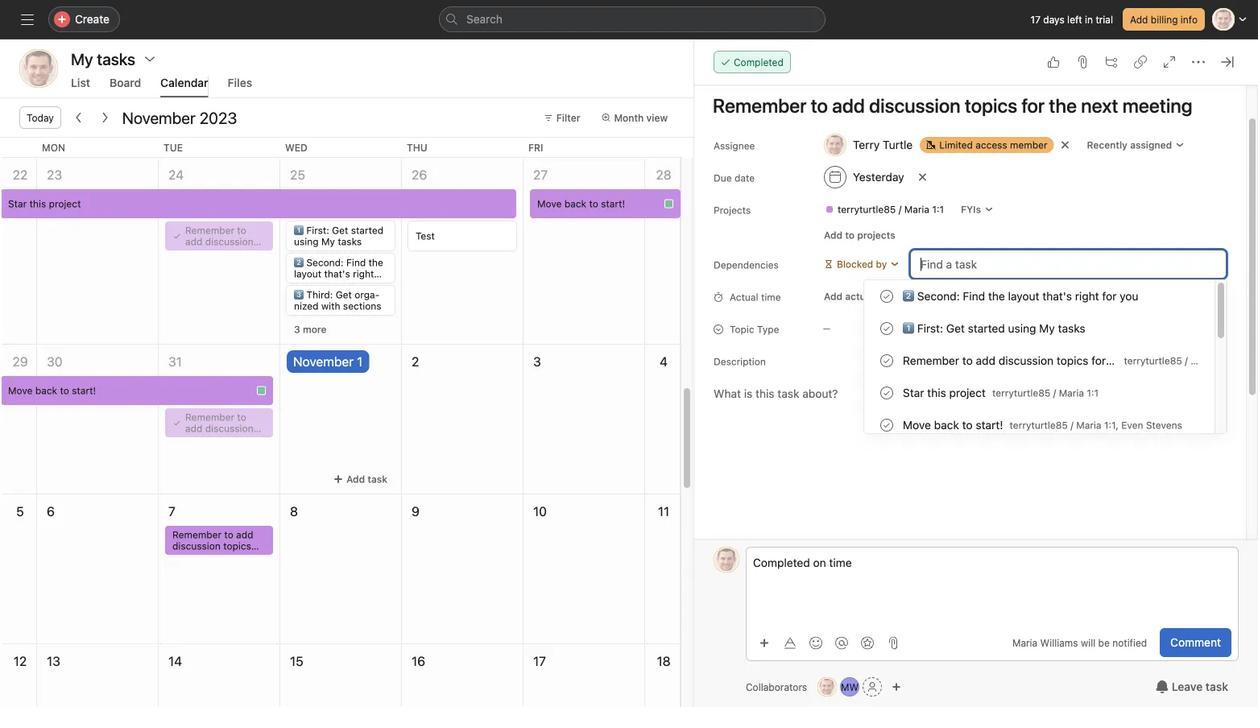 Task type: vqa. For each thing, say whether or not it's contained in the screenshot.
right back
yes



Task type: describe. For each thing, give the bounding box(es) containing it.
formatting image
[[784, 637, 797, 650]]

comment
[[1171, 636, 1221, 649]]

add actual time button
[[817, 285, 904, 308]]

star
[[8, 198, 27, 209]]

main content containing terry turtle
[[694, 35, 1246, 707]]

leave task button
[[1145, 673, 1239, 702]]

8
[[290, 504, 298, 519]]

second:
[[306, 257, 344, 268]]

get inside 1️⃣ first: get started using my tasks
[[332, 225, 348, 236]]

project
[[49, 198, 81, 209]]

more actions for this task image
[[1192, 56, 1205, 68]]

thu
[[407, 142, 428, 153]]

more
[[303, 324, 327, 335]]

this
[[29, 198, 46, 209]]

create
[[75, 12, 110, 26]]

copy task link image
[[1134, 56, 1147, 68]]

attach a file or paste an image image
[[887, 637, 900, 650]]

actual
[[730, 292, 759, 303]]

leave task
[[1172, 680, 1229, 694]]

with
[[321, 301, 340, 312]]

add or remove collaborators image
[[892, 682, 902, 692]]

emoji image
[[810, 637, 823, 650]]

blocked by button
[[817, 253, 907, 276]]

the inside 7 remember to add discussion topics for the next meeting
[[188, 552, 203, 563]]

mon
[[42, 142, 65, 153]]

terryturtle85 / maria 1:1 link
[[819, 201, 951, 218]]

add for add billing info
[[1130, 14, 1148, 25]]

topic type
[[730, 324, 779, 335]]

my tasks
[[71, 49, 135, 68]]

5
[[16, 504, 24, 519]]

task for collaborators
[[1206, 680, 1229, 694]]

month view button
[[594, 106, 675, 129]]

files
[[228, 76, 252, 89]]

1️⃣
[[294, 225, 304, 236]]

show options image
[[143, 52, 156, 65]]

time for completed on time
[[829, 556, 852, 570]]

actual time
[[730, 292, 781, 303]]

Find a task text field
[[911, 250, 1227, 279]]

month view
[[614, 112, 668, 123]]

—
[[823, 324, 831, 333]]

9
[[412, 504, 420, 519]]

0 likes. click to like this task image
[[1047, 56, 1060, 68]]

back for 30
[[35, 385, 57, 396]]

1 horizontal spatial maria
[[1013, 638, 1038, 649]]

10
[[533, 504, 547, 519]]

25
[[290, 167, 305, 182]]

24
[[168, 167, 184, 182]]

fri
[[529, 142, 543, 153]]

17 for 17 days left in trial
[[1031, 14, 1041, 25]]

23
[[47, 167, 62, 182]]

started
[[351, 225, 384, 236]]

tue
[[164, 142, 183, 153]]

0 horizontal spatial time
[[761, 292, 781, 303]]

13
[[47, 654, 60, 669]]

3 more button
[[287, 318, 334, 341]]

26
[[412, 167, 427, 182]]

fyis
[[961, 204, 981, 215]]

in
[[1085, 14, 1093, 25]]

sections
[[343, 301, 382, 312]]

leave
[[1172, 680, 1203, 694]]

add actual time
[[824, 291, 897, 302]]

you
[[309, 280, 326, 291]]

my
[[321, 236, 335, 247]]

mw button
[[840, 678, 860, 697]]

search list box
[[439, 6, 826, 32]]

left
[[1068, 14, 1083, 25]]

tt button for 'month view' popup button
[[19, 49, 58, 88]]

attachments: add a file to this task, remember to add discussion topics for the next meeting image
[[1076, 56, 1089, 68]]

add
[[236, 529, 253, 541]]

move for 30
[[8, 385, 33, 396]]

find
[[346, 257, 366, 268]]

discussion
[[172, 541, 221, 552]]

previous month image
[[72, 111, 85, 124]]

terry turtle
[[853, 138, 913, 151]]

projects
[[714, 205, 751, 216]]

williams
[[1041, 638, 1078, 649]]

2
[[412, 354, 419, 369]]

trial
[[1096, 14, 1113, 25]]

7 remember to add discussion topics for the next meeting
[[168, 504, 264, 563]]

2023
[[199, 108, 237, 127]]

yesterday button
[[817, 163, 912, 192]]

actual
[[845, 291, 874, 302]]

november for november 2023
[[122, 108, 196, 127]]

right
[[353, 268, 374, 280]]

type
[[757, 324, 779, 335]]

15
[[290, 654, 303, 669]]

access
[[976, 139, 1008, 151]]

be
[[1099, 638, 1110, 649]]

tt for rightmost tt button
[[821, 682, 834, 693]]

3 for 3
[[533, 354, 541, 369]]

organized
[[294, 289, 380, 312]]

3 more
[[294, 324, 327, 335]]

blocked by
[[837, 259, 887, 270]]

terry turtle button
[[817, 131, 920, 160]]

calendar
[[160, 76, 208, 89]]

30
[[47, 354, 62, 369]]

yesterday
[[853, 170, 904, 184]]

month
[[614, 112, 644, 123]]

completed on time
[[753, 556, 852, 570]]

november for november 1
[[293, 354, 354, 369]]

mw
[[841, 682, 859, 693]]

calendar link
[[160, 76, 208, 97]]

to inside 7 remember to add discussion topics for the next meeting
[[224, 529, 233, 541]]

17 for 17
[[533, 654, 546, 669]]

add for add actual time
[[824, 291, 843, 302]]

toolbar inside remember to add discussion topics for the next meeting dialog
[[753, 631, 905, 655]]

tasks
[[338, 236, 362, 247]]

14
[[168, 654, 182, 669]]

star this project
[[8, 198, 81, 209]]

for inside 7 remember to add discussion topics for the next meeting
[[172, 552, 185, 563]]

meeting
[[228, 552, 264, 563]]

3 for 3 more
[[294, 324, 300, 335]]

limited access member
[[940, 139, 1048, 151]]

3️⃣
[[294, 289, 304, 301]]



Task type: locate. For each thing, give the bounding box(es) containing it.
0 vertical spatial the
[[369, 257, 383, 268]]

17
[[1031, 14, 1041, 25], [533, 654, 546, 669]]

1 vertical spatial move
[[8, 385, 33, 396]]

maria right /
[[905, 204, 930, 215]]

for inside 2️⃣ second: find the layout that's right for you 3️⃣ third: get organized with sections
[[294, 280, 307, 291]]

move
[[537, 198, 562, 209], [8, 385, 33, 396]]

collaborators
[[746, 682, 807, 693]]

0 vertical spatial tt
[[31, 61, 47, 76]]

0 horizontal spatial tt
[[31, 61, 47, 76]]

add subtask image
[[1105, 56, 1118, 68]]

november down more
[[293, 354, 354, 369]]

0 horizontal spatial start!
[[72, 385, 96, 396]]

28
[[656, 167, 672, 182]]

the right find
[[369, 257, 383, 268]]

get inside 2️⃣ second: find the layout that's right for you 3️⃣ third: get organized with sections
[[336, 289, 352, 301]]

recently assigned button
[[1080, 134, 1192, 156]]

2️⃣
[[294, 257, 304, 268]]

get right first:
[[332, 225, 348, 236]]

1 vertical spatial the
[[188, 552, 203, 563]]

tt left mw
[[821, 682, 834, 693]]

move back to start! for 27
[[537, 198, 625, 209]]

1 horizontal spatial time
[[829, 556, 852, 570]]

topic
[[730, 324, 755, 335]]

board link
[[110, 76, 141, 97]]

on
[[813, 556, 826, 570]]

1 vertical spatial task
[[1206, 680, 1229, 694]]

that's
[[324, 268, 350, 280]]

completed for completed
[[734, 56, 784, 68]]

recently
[[1087, 139, 1128, 151]]

tt left "list"
[[31, 61, 47, 76]]

completed for completed on time
[[753, 556, 810, 570]]

tt for tt button corresponding to 'mw' button
[[721, 554, 733, 566]]

0 vertical spatial tt button
[[19, 49, 58, 88]]

start! for 30
[[72, 385, 96, 396]]

close details image
[[1221, 56, 1234, 68]]

fyis button
[[954, 198, 1001, 221]]

0 horizontal spatial maria
[[905, 204, 930, 215]]

1 vertical spatial completed
[[753, 556, 810, 570]]

3 inside 3 more button
[[294, 324, 300, 335]]

add inside dropdown button
[[824, 291, 843, 302]]

0 horizontal spatial back
[[35, 385, 57, 396]]

notified
[[1113, 638, 1147, 649]]

0 vertical spatial 17
[[1031, 14, 1041, 25]]

move down 27
[[537, 198, 562, 209]]

remove assignee image
[[1061, 140, 1070, 150]]

date
[[735, 172, 755, 184]]

0 horizontal spatial for
[[172, 552, 185, 563]]

0 vertical spatial move back to start!
[[537, 198, 625, 209]]

limited
[[940, 139, 973, 151]]

remember to add discussion topics for the next meeting dialog
[[694, 35, 1258, 707]]

1 horizontal spatial tt button
[[714, 547, 740, 573]]

1 vertical spatial tt button
[[714, 547, 740, 573]]

0 horizontal spatial the
[[188, 552, 203, 563]]

maria left williams
[[1013, 638, 1038, 649]]

add task
[[346, 474, 388, 485]]

22
[[13, 167, 28, 182]]

november 2023
[[122, 108, 237, 127]]

next month image
[[98, 111, 111, 124]]

1 vertical spatial move back to start!
[[8, 385, 96, 396]]

task inside add task button
[[368, 474, 388, 485]]

get
[[332, 225, 348, 236], [336, 289, 352, 301]]

0 vertical spatial task
[[368, 474, 388, 485]]

0 vertical spatial back
[[565, 198, 587, 209]]

0 horizontal spatial 17
[[533, 654, 546, 669]]

recently assigned
[[1087, 139, 1172, 151]]

12
[[14, 654, 27, 669]]

1 horizontal spatial start!
[[601, 198, 625, 209]]

0 horizontal spatial move back to start!
[[8, 385, 96, 396]]

will
[[1081, 638, 1096, 649]]

at mention image
[[835, 637, 848, 650]]

1 horizontal spatial back
[[565, 198, 587, 209]]

the inside 2️⃣ second: find the layout that's right for you 3️⃣ third: get organized with sections
[[369, 257, 383, 268]]

appreciations image
[[861, 637, 874, 650]]

add to projects button
[[817, 224, 903, 247]]

tt button left "list"
[[19, 49, 58, 88]]

1 horizontal spatial for
[[294, 280, 307, 291]]

insert an object image
[[760, 638, 769, 648]]

task inside leave task button
[[1206, 680, 1229, 694]]

tt button left "completed on time"
[[714, 547, 740, 573]]

comment button
[[1160, 628, 1232, 657]]

full screen image
[[1163, 56, 1176, 68]]

31
[[168, 354, 182, 369]]

days
[[1044, 14, 1065, 25]]

tt for tt button corresponding to 'month view' popup button
[[31, 61, 47, 76]]

tt left "completed on time"
[[721, 554, 733, 566]]

projects
[[857, 230, 896, 241]]

billing
[[1151, 14, 1178, 25]]

2 vertical spatial tt button
[[818, 678, 837, 697]]

2 horizontal spatial time
[[877, 291, 897, 302]]

move back to start! down 27
[[537, 198, 625, 209]]

1 vertical spatial for
[[172, 552, 185, 563]]

maria inside main content
[[905, 204, 930, 215]]

1 vertical spatial 17
[[533, 654, 546, 669]]

1:1
[[932, 204, 944, 215]]

0 horizontal spatial november
[[122, 108, 196, 127]]

0 vertical spatial 3
[[294, 324, 300, 335]]

2 vertical spatial tt
[[821, 682, 834, 693]]

/
[[899, 204, 902, 215]]

start! for 27
[[601, 198, 625, 209]]

get down that's
[[336, 289, 352, 301]]

today
[[27, 112, 54, 123]]

Task Name text field
[[703, 87, 1227, 124]]

add billing info
[[1130, 14, 1198, 25]]

1 horizontal spatial tt
[[721, 554, 733, 566]]

0 vertical spatial november
[[122, 108, 196, 127]]

the left next
[[188, 552, 203, 563]]

back
[[565, 198, 587, 209], [35, 385, 57, 396]]

main content
[[694, 35, 1246, 707]]

november 1
[[293, 354, 363, 369]]

1 vertical spatial back
[[35, 385, 57, 396]]

0 vertical spatial get
[[332, 225, 348, 236]]

expand sidebar image
[[21, 13, 34, 26]]

task for november 1
[[368, 474, 388, 485]]

description
[[714, 356, 766, 367]]

topics
[[223, 541, 251, 552]]

test
[[416, 230, 435, 242]]

back for 27
[[565, 198, 587, 209]]

1 horizontal spatial the
[[369, 257, 383, 268]]

1 horizontal spatial task
[[1206, 680, 1229, 694]]

1 horizontal spatial 17
[[1031, 14, 1041, 25]]

11
[[658, 504, 670, 519]]

search
[[466, 12, 503, 26]]

filter
[[557, 112, 580, 123]]

1 horizontal spatial move back to start!
[[537, 198, 625, 209]]

0 vertical spatial completed
[[734, 56, 784, 68]]

2 horizontal spatial tt
[[821, 682, 834, 693]]

clear due date image
[[918, 172, 928, 182]]

november
[[122, 108, 196, 127], [293, 354, 354, 369]]

info
[[1181, 14, 1198, 25]]

1 horizontal spatial november
[[293, 354, 354, 369]]

maria williams will be notified
[[1013, 638, 1147, 649]]

1 vertical spatial get
[[336, 289, 352, 301]]

29
[[12, 354, 28, 369]]

0 horizontal spatial 3
[[294, 324, 300, 335]]

tt button for 'mw' button
[[714, 547, 740, 573]]

6
[[47, 504, 55, 519]]

1 vertical spatial start!
[[72, 385, 96, 396]]

start!
[[601, 198, 625, 209], [72, 385, 96, 396]]

1 vertical spatial 3
[[533, 354, 541, 369]]

time inside dropdown button
[[877, 291, 897, 302]]

7
[[168, 504, 175, 519]]

0 vertical spatial move
[[537, 198, 562, 209]]

tt button left mw
[[818, 678, 837, 697]]

list
[[71, 76, 90, 89]]

move back to start! down 30
[[8, 385, 96, 396]]

1 horizontal spatial 3
[[533, 354, 541, 369]]

november up tue
[[122, 108, 196, 127]]

0 horizontal spatial tt button
[[19, 49, 58, 88]]

completed button
[[714, 51, 791, 73]]

time for add actual time
[[877, 291, 897, 302]]

add for add to projects
[[824, 230, 843, 241]]

list link
[[71, 76, 90, 97]]

files link
[[228, 76, 252, 97]]

1 vertical spatial november
[[293, 354, 354, 369]]

toolbar
[[753, 631, 905, 655]]

for down remember
[[172, 552, 185, 563]]

1 vertical spatial tt
[[721, 554, 733, 566]]

to inside button
[[845, 230, 855, 241]]

turtle
[[883, 138, 913, 151]]

move down 29
[[8, 385, 33, 396]]

2 horizontal spatial tt button
[[818, 678, 837, 697]]

0 horizontal spatial task
[[368, 474, 388, 485]]

1
[[357, 354, 363, 369]]

0 vertical spatial start!
[[601, 198, 625, 209]]

assignee
[[714, 140, 755, 151]]

0 horizontal spatial move
[[8, 385, 33, 396]]

tt button
[[19, 49, 58, 88], [714, 547, 740, 573], [818, 678, 837, 697]]

using
[[294, 236, 319, 247]]

18
[[657, 654, 671, 669]]

move for 27
[[537, 198, 562, 209]]

16
[[412, 654, 425, 669]]

today button
[[19, 106, 61, 129]]

terryturtle85 / maria 1:1
[[838, 204, 944, 215]]

4
[[660, 354, 668, 369]]

1 vertical spatial maria
[[1013, 638, 1038, 649]]

completed inside button
[[734, 56, 784, 68]]

0 vertical spatial for
[[294, 280, 307, 291]]

dependencies
[[714, 259, 779, 271]]

move back to start! for 30
[[8, 385, 96, 396]]

— button
[[817, 317, 914, 340]]

1 horizontal spatial move
[[537, 198, 562, 209]]

0 vertical spatial maria
[[905, 204, 930, 215]]

add for add task
[[346, 474, 365, 485]]

for left you
[[294, 280, 307, 291]]



